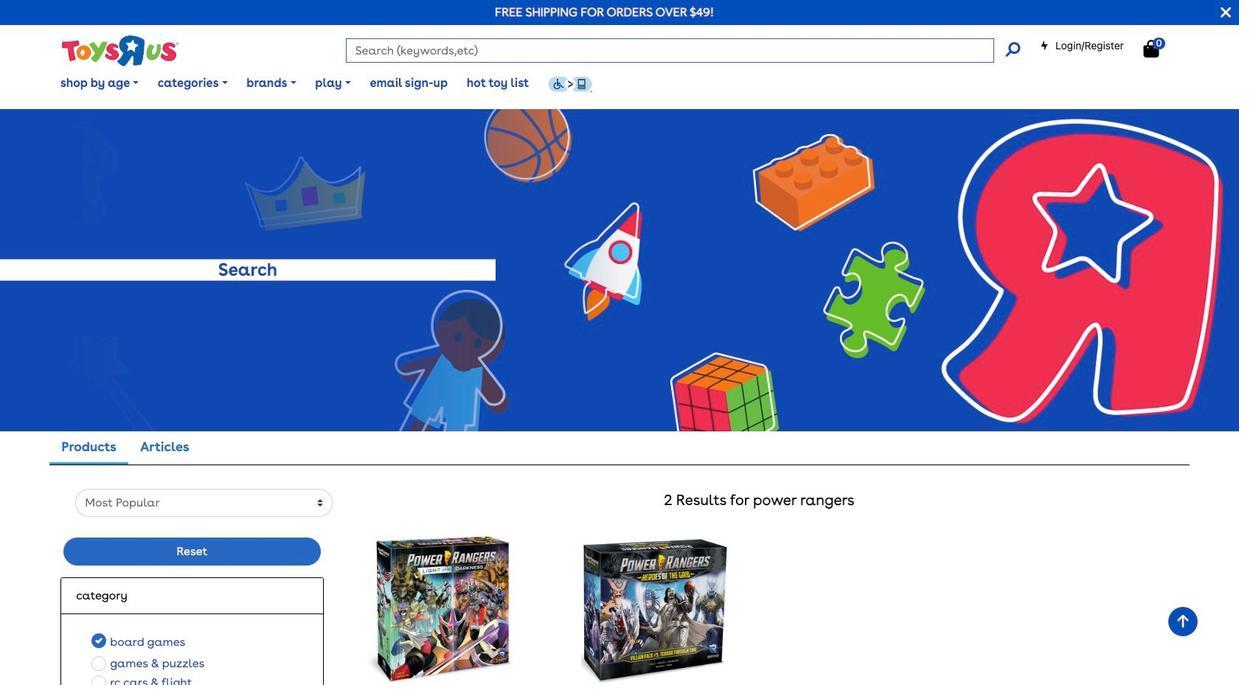 Task type: vqa. For each thing, say whether or not it's contained in the screenshot.
Enter Keyword Or Item No. search box
yes



Task type: describe. For each thing, give the bounding box(es) containing it.
close button image
[[1221, 4, 1231, 21]]

Enter Keyword or Item No. search field
[[346, 38, 994, 63]]

toys r us image
[[61, 34, 179, 68]]



Task type: locate. For each thing, give the bounding box(es) containing it.
main content
[[0, 109, 1239, 685]]

power rangers heroes of the grid: light & darkness expansion rpg boardgame image
[[368, 535, 515, 683]]

menu bar
[[51, 58, 1239, 109]]

None search field
[[346, 38, 1020, 63]]

this icon serves as a link to download the essential accessibility assistive technology app for individuals with physical disabilities. it is featured as part of our commitment to diversity and inclusion. image
[[548, 76, 592, 92]]

shopping bag image
[[1144, 40, 1159, 58]]

tab list
[[50, 431, 201, 465]]

power rangers heroes of the grid: villain pack #5 terror through time expansion rpg boardgame image
[[581, 535, 729, 683]]

category element
[[76, 587, 308, 605]]



